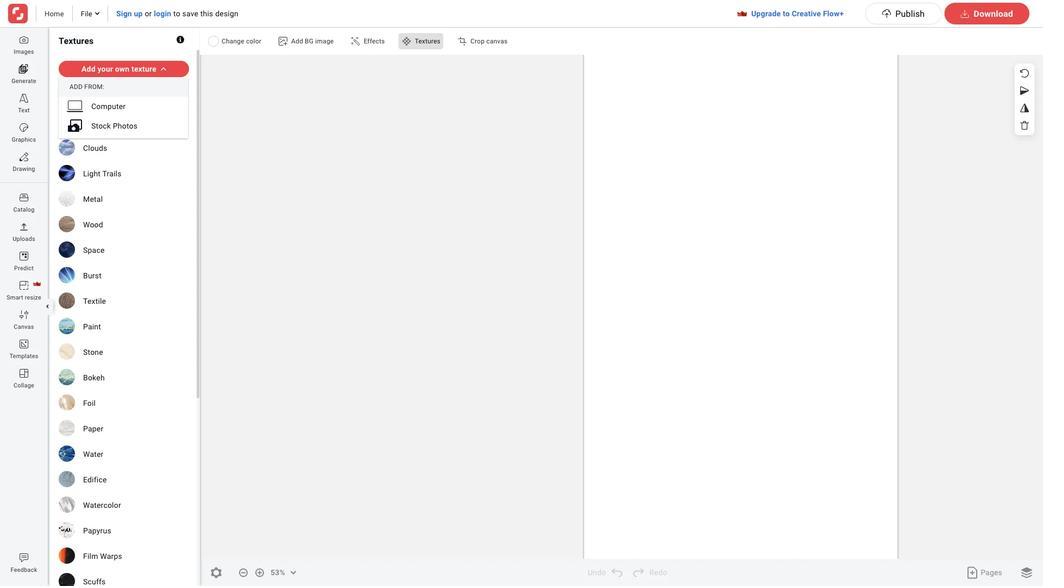 Task type: describe. For each thing, give the bounding box(es) containing it.
3orrj image for predict
[[20, 252, 28, 261]]

light
[[83, 170, 101, 179]]

shutterstock logo image
[[8, 4, 28, 23]]

warps
[[100, 553, 122, 562]]

change color
[[222, 37, 261, 45]]

qk65f image for effects
[[351, 37, 360, 46]]

file
[[81, 10, 92, 18]]

clouds
[[83, 144, 107, 153]]

crop
[[471, 37, 485, 45]]

feedback
[[11, 567, 37, 574]]

effects
[[364, 37, 385, 45]]

images
[[14, 48, 34, 55]]

trails
[[102, 170, 122, 179]]

photos
[[113, 121, 138, 130]]

predict
[[14, 265, 34, 272]]

53%
[[271, 569, 285, 578]]

3orrj image for smart resize
[[20, 282, 28, 290]]

sign up link
[[116, 9, 143, 18]]

resize
[[25, 294, 41, 301]]

3orrj image for graphics
[[20, 123, 28, 132]]

film warps
[[83, 553, 122, 562]]

stone
[[83, 348, 103, 357]]

0 horizontal spatial textures
[[59, 36, 94, 46]]

up
[[134, 9, 143, 18]]

add from:
[[70, 83, 104, 91]]

texture
[[132, 64, 157, 73]]

computer
[[91, 102, 126, 111]]

stock
[[91, 121, 111, 130]]

upgrade to creative flow+
[[752, 9, 844, 18]]

text
[[18, 107, 30, 114]]

upgrade
[[752, 9, 781, 18]]

bokeh
[[83, 374, 105, 383]]

pages
[[981, 569, 1003, 578]]

water
[[83, 451, 104, 459]]

stock photos
[[91, 121, 138, 130]]

this
[[200, 9, 213, 18]]

wood
[[83, 221, 103, 230]]

watercolor
[[83, 502, 121, 511]]

crop canvas
[[471, 37, 508, 45]]

from:
[[84, 83, 104, 91]]

paint
[[83, 323, 101, 332]]

add your own texture
[[82, 64, 157, 73]]

generate
[[11, 77, 36, 84]]

3orrj image for feedback
[[20, 554, 28, 563]]

qk65f image for textures
[[402, 37, 411, 46]]

gradients
[[83, 93, 117, 102]]

own
[[115, 64, 130, 73]]

smart
[[7, 294, 23, 301]]

paper
[[83, 425, 103, 434]]

edifice
[[83, 476, 107, 485]]

login link
[[154, 9, 171, 18]]

add for add from:
[[70, 83, 83, 91]]

add for add bg image
[[291, 37, 303, 45]]

3orrj image for collage
[[20, 370, 28, 378]]

metal
[[83, 195, 103, 204]]

add bg image
[[291, 37, 334, 45]]

light trails
[[83, 170, 122, 179]]

sign up or login to save this design
[[116, 9, 239, 18]]

add for add your own texture
[[82, 64, 96, 73]]

foil
[[83, 399, 96, 408]]



Task type: locate. For each thing, give the bounding box(es) containing it.
qk65f image
[[351, 37, 360, 46], [402, 37, 411, 46]]

design
[[215, 9, 239, 18]]

or
[[145, 9, 152, 18]]

space
[[83, 246, 105, 255]]

image
[[315, 37, 334, 45]]

download
[[974, 8, 1014, 19]]

3orrj image up smart resize
[[20, 282, 28, 290]]

upgrade to creative flow+ button
[[730, 5, 866, 22]]

to
[[173, 9, 180, 18], [783, 9, 790, 18]]

burst
[[83, 272, 102, 281]]

to left save
[[173, 9, 180, 18]]

canvas
[[14, 324, 34, 330]]

add left the from:
[[70, 83, 83, 91]]

3orrj image up predict
[[20, 252, 28, 261]]

8 3orrj image from the top
[[20, 554, 28, 563]]

papyrus
[[83, 527, 111, 536]]

3orrj image
[[20, 35, 28, 44], [20, 123, 28, 132], [20, 223, 28, 232], [20, 370, 28, 378]]

your
[[98, 64, 113, 73]]

smart resize
[[7, 294, 41, 301]]

3orrj image for drawing
[[20, 153, 28, 161]]

4 3orrj image from the top
[[20, 370, 28, 378]]

0 horizontal spatial to
[[173, 9, 180, 18]]

3orrj image up 'text'
[[20, 94, 28, 103]]

3orrj image up catalog
[[20, 193, 28, 202]]

2 3orrj image from the top
[[20, 123, 28, 132]]

canvas
[[487, 37, 508, 45]]

glitter
[[83, 118, 104, 127]]

3 3orrj image from the top
[[20, 223, 28, 232]]

home
[[45, 10, 64, 18]]

add left bg at the top
[[291, 37, 303, 45]]

textures down file
[[59, 36, 94, 46]]

flow+
[[823, 9, 844, 18]]

change
[[222, 37, 244, 45]]

7 3orrj image from the top
[[20, 340, 28, 349]]

templates
[[9, 353, 38, 360]]

3orrj image up feedback
[[20, 554, 28, 563]]

3orrj image for images
[[20, 35, 28, 44]]

home link
[[45, 9, 64, 18]]

textures
[[59, 36, 94, 46], [415, 37, 441, 45]]

catalog
[[13, 206, 35, 213]]

2 to from the left
[[783, 9, 790, 18]]

3orrj image up uploads
[[20, 223, 28, 232]]

save
[[182, 9, 198, 18]]

3orrj image
[[20, 94, 28, 103], [20, 153, 28, 161], [20, 193, 28, 202], [20, 252, 28, 261], [20, 282, 28, 290], [20, 311, 28, 320], [20, 340, 28, 349], [20, 554, 28, 563]]

1 to from the left
[[173, 9, 180, 18]]

to left creative
[[783, 9, 790, 18]]

2 vertical spatial add
[[70, 83, 83, 91]]

3orrj image up templates
[[20, 340, 28, 349]]

1 3orrj image from the top
[[20, 35, 28, 44]]

publish
[[896, 8, 925, 19]]

add
[[291, 37, 303, 45], [82, 64, 96, 73], [70, 83, 83, 91]]

textures left crop
[[415, 37, 441, 45]]

sign
[[116, 9, 132, 18]]

3orrj image for catalog
[[20, 193, 28, 202]]

2 3orrj image from the top
[[20, 153, 28, 161]]

3orrj image up images
[[20, 35, 28, 44]]

qk65f image left the effects
[[351, 37, 360, 46]]

3 3orrj image from the top
[[20, 193, 28, 202]]

film
[[83, 553, 98, 562]]

qk65f image right the effects
[[402, 37, 411, 46]]

add your own texture button
[[59, 61, 189, 77]]

0 horizontal spatial qk65f image
[[351, 37, 360, 46]]

6 3orrj image from the top
[[20, 311, 28, 320]]

publish button
[[866, 3, 942, 24]]

login
[[154, 9, 171, 18]]

to inside button
[[783, 9, 790, 18]]

3orrj image up drawing
[[20, 153, 28, 161]]

4 3orrj image from the top
[[20, 252, 28, 261]]

1 vertical spatial add
[[82, 64, 96, 73]]

2 qk65f image from the left
[[402, 37, 411, 46]]

add inside add your own texture button
[[82, 64, 96, 73]]

bg
[[305, 37, 314, 45]]

3orrj image up collage
[[20, 370, 28, 378]]

color
[[246, 37, 261, 45]]

1 qk65f image from the left
[[351, 37, 360, 46]]

graphics
[[12, 136, 36, 143]]

drawing
[[13, 165, 35, 172]]

3orrj image up graphics
[[20, 123, 28, 132]]

add left your
[[82, 64, 96, 73]]

creative
[[792, 9, 821, 18]]

textile
[[83, 297, 106, 306]]

1 horizontal spatial qk65f image
[[402, 37, 411, 46]]

3orrj image for uploads
[[20, 223, 28, 232]]

collage
[[14, 382, 34, 389]]

3orrj image for canvas
[[20, 311, 28, 320]]

3orrj image for text
[[20, 94, 28, 103]]

redo
[[650, 569, 667, 578]]

3orrj image up canvas
[[20, 311, 28, 320]]

download button
[[945, 3, 1030, 24]]

1 horizontal spatial textures
[[415, 37, 441, 45]]

undo
[[588, 569, 606, 578]]

5 3orrj image from the top
[[20, 282, 28, 290]]

1 3orrj image from the top
[[20, 94, 28, 103]]

uploads
[[13, 236, 35, 242]]

0 vertical spatial add
[[291, 37, 303, 45]]

1 horizontal spatial to
[[783, 9, 790, 18]]

3orrj image for templates
[[20, 340, 28, 349]]



